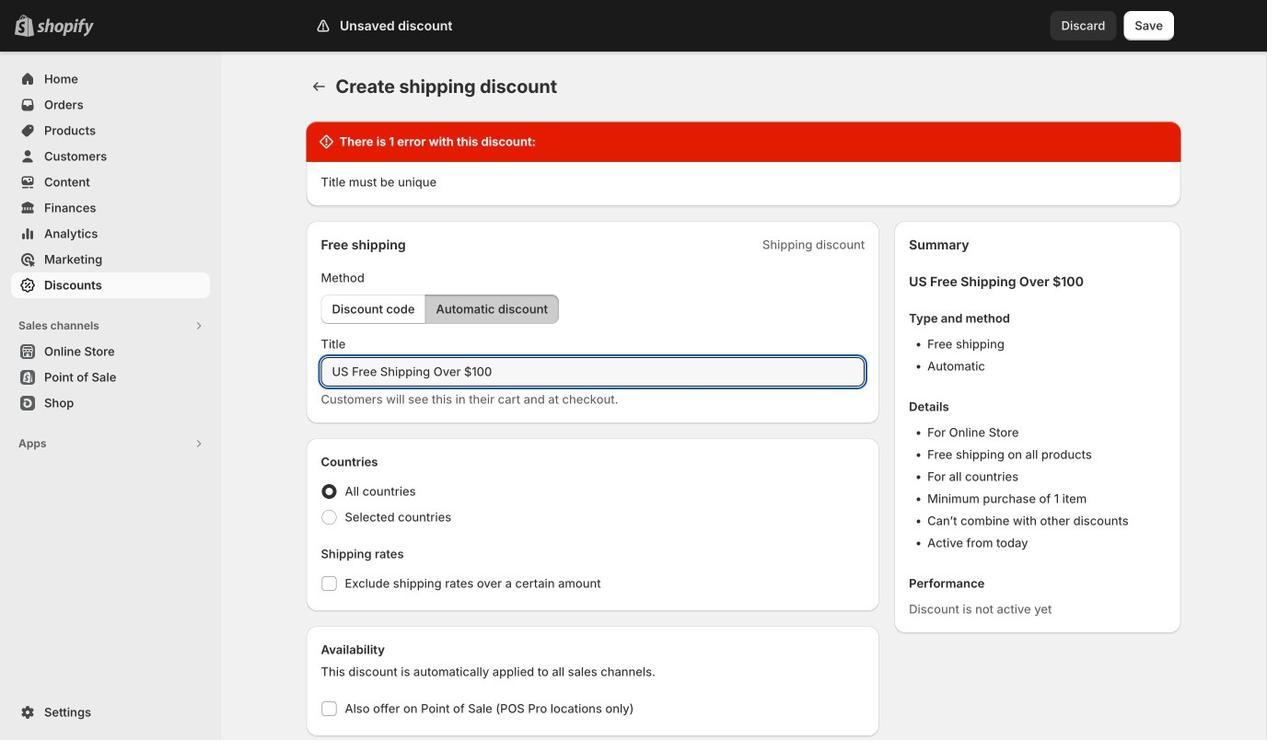 Task type: describe. For each thing, give the bounding box(es) containing it.
shopify image
[[37, 18, 94, 37]]



Task type: vqa. For each thing, say whether or not it's contained in the screenshot.
text box
yes



Task type: locate. For each thing, give the bounding box(es) containing it.
None text field
[[321, 357, 865, 387]]



